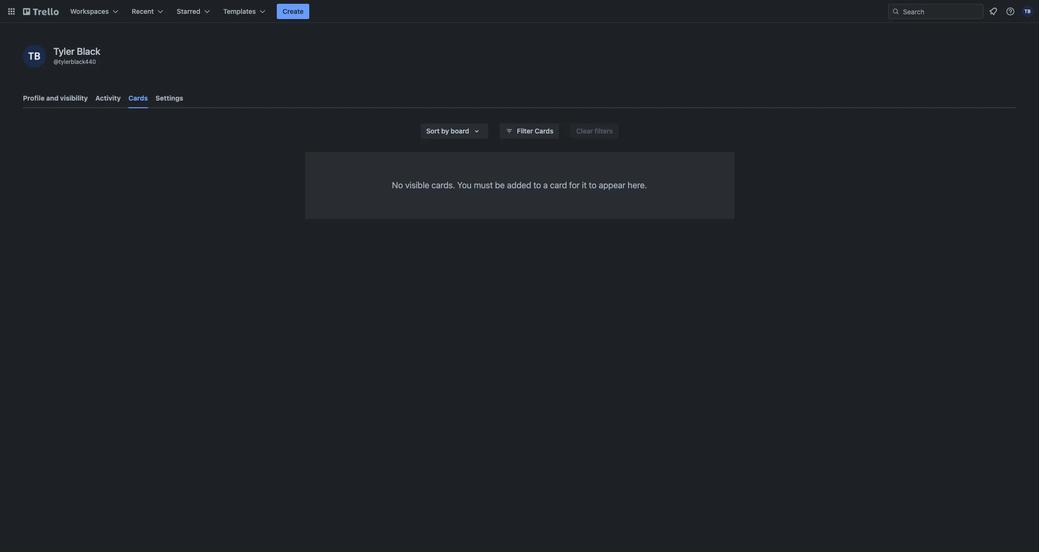 Task type: describe. For each thing, give the bounding box(es) containing it.
cards link
[[128, 90, 148, 108]]

activity link
[[95, 90, 121, 107]]

profile and visibility
[[23, 94, 88, 102]]

for
[[569, 180, 580, 190]]

you
[[457, 180, 472, 190]]

board
[[451, 127, 469, 135]]

open information menu image
[[1006, 7, 1015, 16]]

by
[[441, 127, 449, 135]]

filter cards button
[[500, 124, 559, 139]]

0 vertical spatial tyler black (tylerblack440) image
[[1022, 6, 1033, 17]]

starred
[[177, 7, 200, 15]]

cards inside button
[[535, 127, 553, 135]]

cards.
[[432, 180, 455, 190]]

tyler black @ tylerblack440
[[53, 46, 100, 65]]

recent
[[132, 7, 154, 15]]

activity
[[95, 94, 121, 102]]

templates
[[223, 7, 256, 15]]

1 to from the left
[[534, 180, 541, 190]]

tylerblack440
[[59, 58, 96, 65]]

visibility
[[60, 94, 88, 102]]

1 vertical spatial tyler black (tylerblack440) image
[[23, 45, 46, 68]]

sort by board button
[[421, 124, 488, 139]]

black
[[77, 46, 100, 57]]

starred button
[[171, 4, 216, 19]]

2 to from the left
[[589, 180, 597, 190]]

card
[[550, 180, 567, 190]]

and
[[46, 94, 58, 102]]

clear filters
[[576, 127, 613, 135]]

visible
[[405, 180, 429, 190]]

workspaces button
[[64, 4, 124, 19]]

it
[[582, 180, 587, 190]]

must
[[474, 180, 493, 190]]

no visible cards. you must be added to a card for it to appear here.
[[392, 180, 647, 190]]



Task type: locate. For each thing, give the bounding box(es) containing it.
Search field
[[900, 4, 983, 19]]

1 horizontal spatial cards
[[535, 127, 553, 135]]

settings
[[156, 94, 183, 102]]

0 horizontal spatial cards
[[128, 94, 148, 102]]

tyler black (tylerblack440) image right open information menu icon
[[1022, 6, 1033, 17]]

tyler
[[53, 46, 75, 57]]

search image
[[892, 8, 900, 15]]

clear
[[576, 127, 593, 135]]

primary element
[[0, 0, 1039, 23]]

sort
[[426, 127, 440, 135]]

profile and visibility link
[[23, 90, 88, 107]]

0 horizontal spatial to
[[534, 180, 541, 190]]

appear
[[599, 180, 626, 190]]

1 vertical spatial cards
[[535, 127, 553, 135]]

cards right activity
[[128, 94, 148, 102]]

tyler black (tylerblack440) image
[[1022, 6, 1033, 17], [23, 45, 46, 68]]

to right it
[[589, 180, 597, 190]]

filter cards
[[517, 127, 553, 135]]

settings link
[[156, 90, 183, 107]]

cards
[[128, 94, 148, 102], [535, 127, 553, 135]]

1 horizontal spatial to
[[589, 180, 597, 190]]

added
[[507, 180, 531, 190]]

0 vertical spatial cards
[[128, 94, 148, 102]]

profile
[[23, 94, 45, 102]]

tyler black (tylerblack440) image left @
[[23, 45, 46, 68]]

templates button
[[218, 4, 271, 19]]

0 horizontal spatial tyler black (tylerblack440) image
[[23, 45, 46, 68]]

filters
[[595, 127, 613, 135]]

be
[[495, 180, 505, 190]]

0 notifications image
[[988, 6, 999, 17]]

to left the a
[[534, 180, 541, 190]]

create
[[283, 7, 304, 15]]

back to home image
[[23, 4, 59, 19]]

to
[[534, 180, 541, 190], [589, 180, 597, 190]]

workspaces
[[70, 7, 109, 15]]

a
[[543, 180, 548, 190]]

create button
[[277, 4, 309, 19]]

filter
[[517, 127, 533, 135]]

1 horizontal spatial tyler black (tylerblack440) image
[[1022, 6, 1033, 17]]

sort by board
[[426, 127, 469, 135]]

no
[[392, 180, 403, 190]]

here.
[[628, 180, 647, 190]]

recent button
[[126, 4, 169, 19]]

clear filters button
[[571, 124, 619, 139]]

cards right filter on the top of page
[[535, 127, 553, 135]]

@
[[53, 58, 59, 65]]



Task type: vqa. For each thing, say whether or not it's contained in the screenshot.
COLOR: RED, TITLE: "PRIORITY" element
no



